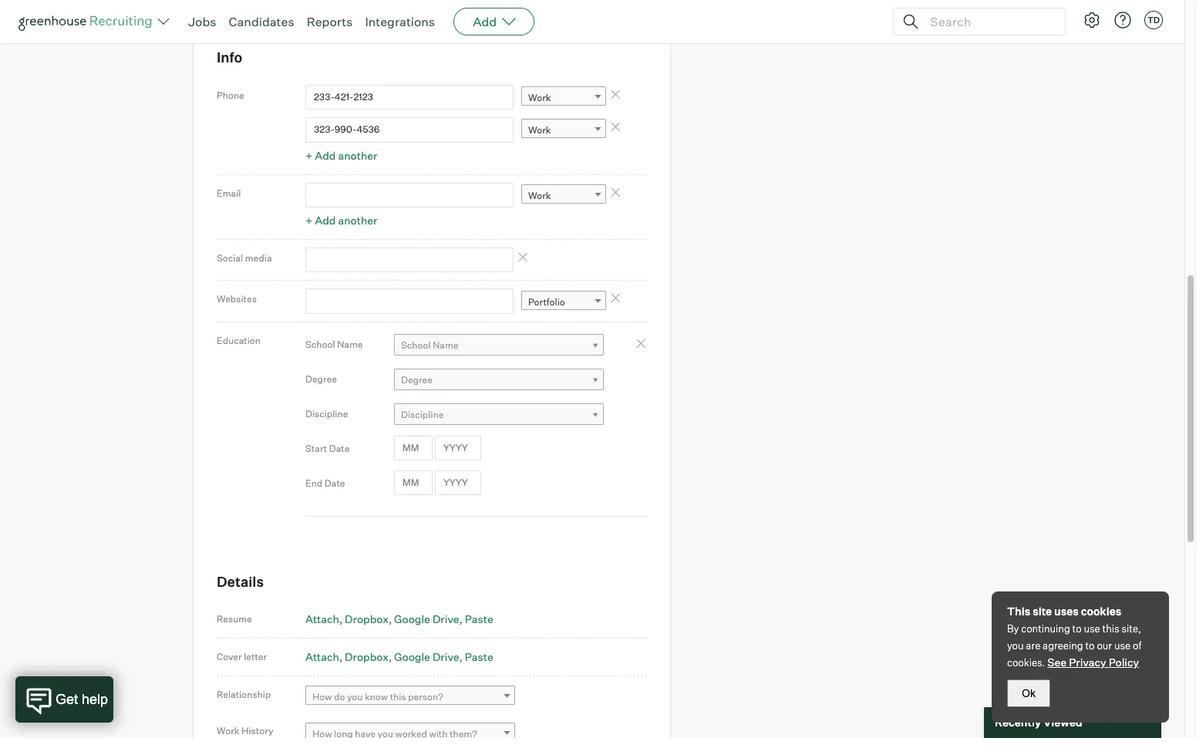 Task type: describe. For each thing, give the bounding box(es) containing it.
history
[[242, 726, 274, 737]]

school name link
[[394, 334, 604, 356]]

1 work link from the top
[[522, 86, 607, 109]]

site,
[[1122, 623, 1142, 635]]

how do you know this person?
[[313, 692, 444, 703]]

portfolio
[[529, 296, 566, 308]]

social
[[217, 252, 243, 264]]

end date
[[306, 477, 345, 489]]

know
[[365, 692, 388, 703]]

date for start date
[[329, 443, 350, 454]]

+ add another link for email
[[306, 214, 378, 227]]

by continuing to use this site, you are agreeing to our use of cookies.
[[1008, 623, 1142, 669]]

uses
[[1055, 605, 1079, 618]]

drive for cover letter
[[433, 651, 460, 664]]

dropbox link for resume
[[345, 613, 392, 626]]

+ add another link for phone
[[306, 149, 378, 162]]

site
[[1033, 605, 1053, 618]]

google drive link for cover letter
[[394, 651, 463, 664]]

of
[[1134, 640, 1142, 652]]

websites
[[217, 293, 257, 305]]

0 vertical spatial use
[[1085, 623, 1101, 635]]

0 horizontal spatial degree
[[306, 373, 337, 385]]

how
[[313, 692, 332, 703]]

paste link for resume
[[465, 613, 494, 626]]

dropbox for resume
[[345, 613, 389, 626]]

person?
[[408, 692, 444, 703]]

2 work link from the top
[[522, 119, 607, 142]]

0 horizontal spatial name
[[337, 339, 363, 350]]

work for first the work link from the bottom
[[529, 190, 551, 201]]

recently viewed
[[996, 716, 1083, 729]]

degree link
[[394, 369, 604, 391]]

letter
[[244, 651, 267, 663]]

jobs
[[188, 14, 216, 29]]

this
[[1008, 605, 1031, 618]]

cover
[[217, 651, 242, 663]]

integrations
[[365, 14, 435, 29]]

attach link for resume
[[306, 613, 343, 626]]

start date
[[306, 443, 350, 454]]

work for 2nd the work link from the bottom
[[529, 125, 551, 136]]

td
[[1148, 15, 1161, 25]]

dropbox for cover letter
[[345, 651, 389, 664]]

attach dropbox google drive paste for resume
[[306, 613, 494, 626]]

td button
[[1142, 8, 1167, 32]]

3 work link from the top
[[522, 184, 607, 207]]

1 vertical spatial use
[[1115, 640, 1131, 652]]

discipline link
[[394, 403, 604, 426]]

integrations link
[[365, 14, 435, 29]]

0 horizontal spatial school name
[[306, 339, 363, 350]]

mm text field for start date
[[394, 436, 433, 461]]

see
[[1048, 656, 1067, 669]]

add inside popup button
[[473, 14, 497, 29]]

recently
[[996, 716, 1042, 729]]

continuing
[[1022, 623, 1071, 635]]

0 horizontal spatial you
[[347, 692, 363, 703]]

resume
[[217, 614, 252, 625]]

paste for resume
[[465, 613, 494, 626]]

ok button
[[1008, 680, 1051, 708]]

email
[[217, 187, 241, 199]]



Task type: vqa. For each thing, say whether or not it's contained in the screenshot.
of
yes



Task type: locate. For each thing, give the bounding box(es) containing it.
1 + add another link from the top
[[306, 149, 378, 162]]

name
[[337, 339, 363, 350], [433, 339, 459, 351]]

agreeing
[[1043, 640, 1084, 652]]

1 vertical spatial date
[[325, 477, 345, 489]]

None text field
[[306, 85, 514, 110], [306, 117, 514, 142], [306, 183, 514, 208], [306, 289, 514, 314], [306, 85, 514, 110], [306, 117, 514, 142], [306, 183, 514, 208], [306, 289, 514, 314]]

2 attach from the top
[[306, 651, 339, 664]]

reports link
[[307, 14, 353, 29]]

degree
[[306, 373, 337, 385], [401, 374, 433, 386]]

None text field
[[306, 248, 514, 273]]

1 vertical spatial + add another
[[306, 214, 378, 227]]

see privacy policy
[[1048, 656, 1140, 669]]

you right do
[[347, 692, 363, 703]]

1 vertical spatial attach link
[[306, 651, 343, 664]]

candidates link
[[229, 14, 295, 29]]

1 vertical spatial paste link
[[465, 651, 494, 664]]

use
[[1085, 623, 1101, 635], [1115, 640, 1131, 652]]

candidates
[[229, 14, 295, 29]]

you inside by continuing to use this site, you are agreeing to our use of cookies.
[[1008, 640, 1024, 652]]

google for cover letter
[[394, 651, 431, 664]]

add for phone
[[315, 149, 336, 162]]

+ add another for email
[[306, 214, 378, 227]]

2 drive from the top
[[433, 651, 460, 664]]

to down uses
[[1073, 623, 1082, 635]]

2 google drive link from the top
[[394, 651, 463, 664]]

1 vertical spatial this
[[390, 692, 406, 703]]

1 vertical spatial drive
[[433, 651, 460, 664]]

2 + add another from the top
[[306, 214, 378, 227]]

+ add another
[[306, 149, 378, 162], [306, 214, 378, 227]]

0 vertical spatial + add another link
[[306, 149, 378, 162]]

0 vertical spatial +
[[306, 149, 313, 162]]

YYYY text field
[[435, 436, 481, 461]]

0 vertical spatial google
[[394, 613, 431, 626]]

0 vertical spatial work link
[[522, 86, 607, 109]]

+ for email
[[306, 214, 313, 227]]

this up our
[[1103, 623, 1120, 635]]

privacy
[[1070, 656, 1107, 669]]

education
[[217, 335, 261, 346]]

1 mm text field from the top
[[394, 436, 433, 461]]

0 horizontal spatial school
[[306, 339, 335, 350]]

paste link for cover letter
[[465, 651, 494, 664]]

do
[[334, 692, 345, 703]]

+
[[306, 149, 313, 162], [306, 214, 313, 227]]

1 dropbox link from the top
[[345, 613, 392, 626]]

1 google drive link from the top
[[394, 613, 463, 626]]

greenhouse recruiting image
[[19, 12, 157, 31]]

details
[[217, 573, 264, 590]]

date right end on the bottom
[[325, 477, 345, 489]]

use down "cookies"
[[1085, 623, 1101, 635]]

0 vertical spatial another
[[338, 149, 378, 162]]

this for site,
[[1103, 623, 1120, 635]]

are
[[1027, 640, 1041, 652]]

0 vertical spatial paste link
[[465, 613, 494, 626]]

work link
[[522, 86, 607, 109], [522, 119, 607, 142], [522, 184, 607, 207]]

social media
[[217, 252, 272, 264]]

1 vertical spatial dropbox
[[345, 651, 389, 664]]

another for phone
[[338, 149, 378, 162]]

0 vertical spatial this
[[1103, 623, 1120, 635]]

0 vertical spatial attach dropbox google drive paste
[[306, 613, 494, 626]]

1 attach dropbox google drive paste from the top
[[306, 613, 494, 626]]

cookies.
[[1008, 657, 1046, 669]]

1 vertical spatial + add another link
[[306, 214, 378, 227]]

jobs link
[[188, 14, 216, 29]]

attach link for cover letter
[[306, 651, 343, 664]]

viewed
[[1044, 716, 1083, 729]]

date
[[329, 443, 350, 454], [325, 477, 345, 489]]

attach dropbox google drive paste
[[306, 613, 494, 626], [306, 651, 494, 664]]

0 vertical spatial google drive link
[[394, 613, 463, 626]]

2 another from the top
[[338, 214, 378, 227]]

date right start
[[329, 443, 350, 454]]

this inside by continuing to use this site, you are agreeing to our use of cookies.
[[1103, 623, 1120, 635]]

0 vertical spatial add
[[473, 14, 497, 29]]

1 horizontal spatial degree
[[401, 374, 433, 386]]

work history
[[217, 726, 274, 737]]

MM text field
[[394, 436, 433, 461], [394, 471, 433, 496]]

this site uses cookies
[[1008, 605, 1122, 618]]

YYYY text field
[[435, 471, 481, 496]]

1 horizontal spatial use
[[1115, 640, 1131, 652]]

to
[[1073, 623, 1082, 635], [1086, 640, 1095, 652]]

google drive link for resume
[[394, 613, 463, 626]]

1 horizontal spatial you
[[1008, 640, 1024, 652]]

date for end date
[[325, 477, 345, 489]]

1 horizontal spatial school name
[[401, 339, 459, 351]]

add
[[473, 14, 497, 29], [315, 149, 336, 162], [315, 214, 336, 227]]

1 drive from the top
[[433, 613, 460, 626]]

this for person?
[[390, 692, 406, 703]]

0 vertical spatial mm text field
[[394, 436, 433, 461]]

+ add another for phone
[[306, 149, 378, 162]]

1 horizontal spatial this
[[1103, 623, 1120, 635]]

attach
[[306, 613, 339, 626], [306, 651, 339, 664]]

add for email
[[315, 214, 336, 227]]

2 attach dropbox google drive paste from the top
[[306, 651, 494, 664]]

paste for cover letter
[[465, 651, 494, 664]]

school
[[306, 339, 335, 350], [401, 339, 431, 351]]

1 dropbox from the top
[[345, 613, 389, 626]]

1 horizontal spatial school
[[401, 339, 431, 351]]

1 attach from the top
[[306, 613, 339, 626]]

1 vertical spatial to
[[1086, 640, 1095, 652]]

0 vertical spatial + add another
[[306, 149, 378, 162]]

1 vertical spatial dropbox link
[[345, 651, 392, 664]]

0 horizontal spatial use
[[1085, 623, 1101, 635]]

cookies
[[1082, 605, 1122, 618]]

0 vertical spatial attach
[[306, 613, 339, 626]]

dropbox link
[[345, 613, 392, 626], [345, 651, 392, 664]]

1 vertical spatial attach
[[306, 651, 339, 664]]

0 vertical spatial dropbox
[[345, 613, 389, 626]]

drive
[[433, 613, 460, 626], [433, 651, 460, 664]]

+ for phone
[[306, 149, 313, 162]]

0 horizontal spatial this
[[390, 692, 406, 703]]

1 google from the top
[[394, 613, 431, 626]]

another
[[338, 149, 378, 162], [338, 214, 378, 227]]

1 vertical spatial add
[[315, 149, 336, 162]]

+ add another link
[[306, 149, 378, 162], [306, 214, 378, 227]]

you
[[1008, 640, 1024, 652], [347, 692, 363, 703]]

dropbox link for cover letter
[[345, 651, 392, 664]]

1 paste link from the top
[[465, 613, 494, 626]]

1 horizontal spatial discipline
[[401, 409, 444, 420]]

td button
[[1145, 11, 1164, 29]]

this
[[1103, 623, 1120, 635], [390, 692, 406, 703]]

reports
[[307, 14, 353, 29]]

media
[[245, 252, 272, 264]]

policy
[[1110, 656, 1140, 669]]

2 google from the top
[[394, 651, 431, 664]]

2 + from the top
[[306, 214, 313, 227]]

0 horizontal spatial discipline
[[306, 408, 348, 420]]

phone
[[217, 89, 244, 101]]

mm text field left yyyy text box
[[394, 436, 433, 461]]

work for first the work link
[[529, 92, 551, 103]]

0 horizontal spatial to
[[1073, 623, 1082, 635]]

portfolio link
[[522, 291, 607, 313]]

1 vertical spatial +
[[306, 214, 313, 227]]

1 vertical spatial attach dropbox google drive paste
[[306, 651, 494, 664]]

0 vertical spatial to
[[1073, 623, 1082, 635]]

0 vertical spatial drive
[[433, 613, 460, 626]]

drive for resume
[[433, 613, 460, 626]]

work
[[529, 92, 551, 103], [529, 125, 551, 136], [529, 190, 551, 201], [217, 726, 240, 737]]

use left of
[[1115, 640, 1131, 652]]

1 attach link from the top
[[306, 613, 343, 626]]

attach link
[[306, 613, 343, 626], [306, 651, 343, 664]]

2 vertical spatial work link
[[522, 184, 607, 207]]

0 vertical spatial dropbox link
[[345, 613, 392, 626]]

2 attach link from the top
[[306, 651, 343, 664]]

1 horizontal spatial name
[[433, 339, 459, 351]]

2 mm text field from the top
[[394, 471, 433, 496]]

end
[[306, 477, 323, 489]]

0 vertical spatial paste
[[465, 613, 494, 626]]

google drive link
[[394, 613, 463, 626], [394, 651, 463, 664]]

1 + add another from the top
[[306, 149, 378, 162]]

you down by
[[1008, 640, 1024, 652]]

start
[[306, 443, 327, 454]]

attach dropbox google drive paste for cover letter
[[306, 651, 494, 664]]

another for email
[[338, 214, 378, 227]]

1 vertical spatial mm text field
[[394, 471, 433, 496]]

1 vertical spatial google drive link
[[394, 651, 463, 664]]

mm text field for end date
[[394, 471, 433, 496]]

0 vertical spatial you
[[1008, 640, 1024, 652]]

1 vertical spatial paste
[[465, 651, 494, 664]]

google for resume
[[394, 613, 431, 626]]

info
[[217, 49, 243, 66]]

1 vertical spatial another
[[338, 214, 378, 227]]

2 paste link from the top
[[465, 651, 494, 664]]

add button
[[454, 8, 535, 35]]

Search text field
[[927, 10, 1052, 33]]

ok
[[1023, 688, 1036, 700]]

1 + from the top
[[306, 149, 313, 162]]

1 vertical spatial google
[[394, 651, 431, 664]]

our
[[1098, 640, 1113, 652]]

google
[[394, 613, 431, 626], [394, 651, 431, 664]]

2 dropbox from the top
[[345, 651, 389, 664]]

school name
[[306, 339, 363, 350], [401, 339, 459, 351]]

to left our
[[1086, 640, 1095, 652]]

1 vertical spatial work link
[[522, 119, 607, 142]]

1 vertical spatial you
[[347, 692, 363, 703]]

relationship
[[217, 689, 271, 701]]

dropbox
[[345, 613, 389, 626], [345, 651, 389, 664]]

configure image
[[1084, 11, 1102, 29]]

discipline up the start date
[[306, 408, 348, 420]]

cover letter
[[217, 651, 267, 663]]

paste
[[465, 613, 494, 626], [465, 651, 494, 664]]

attach for cover letter
[[306, 651, 339, 664]]

1 another from the top
[[338, 149, 378, 162]]

see privacy policy link
[[1048, 656, 1140, 669]]

discipline
[[306, 408, 348, 420], [401, 409, 444, 420]]

how do you know this person? link
[[306, 686, 516, 709]]

discipline up yyyy text box
[[401, 409, 444, 420]]

attach for resume
[[306, 613, 339, 626]]

2 + add another link from the top
[[306, 214, 378, 227]]

this right know
[[390, 692, 406, 703]]

by
[[1008, 623, 1020, 635]]

2 dropbox link from the top
[[345, 651, 392, 664]]

2 paste from the top
[[465, 651, 494, 664]]

1 paste from the top
[[465, 613, 494, 626]]

2 vertical spatial add
[[315, 214, 336, 227]]

0 vertical spatial attach link
[[306, 613, 343, 626]]

paste link
[[465, 613, 494, 626], [465, 651, 494, 664]]

0 vertical spatial date
[[329, 443, 350, 454]]

1 horizontal spatial to
[[1086, 640, 1095, 652]]

mm text field left yyyy text field
[[394, 471, 433, 496]]



